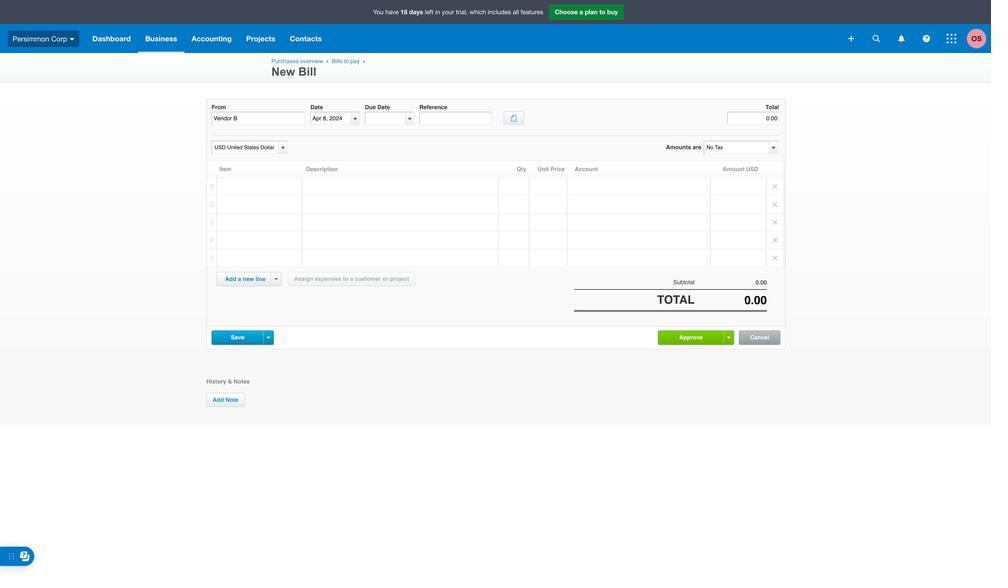 Task type: locate. For each thing, give the bounding box(es) containing it.
None text field
[[728, 112, 779, 125], [311, 112, 351, 125], [212, 141, 277, 153], [705, 141, 769, 153], [695, 279, 767, 286], [728, 112, 779, 125], [311, 112, 351, 125], [212, 141, 277, 153], [705, 141, 769, 153], [695, 279, 767, 286]]

svg image
[[873, 35, 881, 42], [849, 36, 855, 41]]

3 delete line item image from the top
[[767, 214, 784, 231]]

None text field
[[212, 112, 305, 125], [420, 112, 492, 125], [366, 112, 406, 125], [695, 294, 767, 307], [212, 112, 305, 125], [420, 112, 492, 125], [366, 112, 406, 125], [695, 294, 767, 307]]

svg image
[[947, 34, 957, 43], [899, 35, 905, 42], [923, 35, 931, 42], [70, 38, 75, 40]]

more add line options... image
[[275, 278, 278, 280]]

banner
[[0, 0, 992, 53]]

1 horizontal spatial svg image
[[873, 35, 881, 42]]

delete line item image
[[767, 178, 784, 195], [767, 196, 784, 213], [767, 214, 784, 231], [767, 249, 784, 267]]

more save options... image
[[267, 337, 270, 339]]

1 delete line item image from the top
[[767, 178, 784, 195]]



Task type: describe. For each thing, give the bounding box(es) containing it.
2 delete line item image from the top
[[767, 196, 784, 213]]

0 horizontal spatial svg image
[[849, 36, 855, 41]]

more approve options... image
[[728, 337, 731, 339]]

4 delete line item image from the top
[[767, 249, 784, 267]]

delete line item image
[[767, 232, 784, 249]]



Task type: vqa. For each thing, say whether or not it's contained in the screenshot.
heading
no



